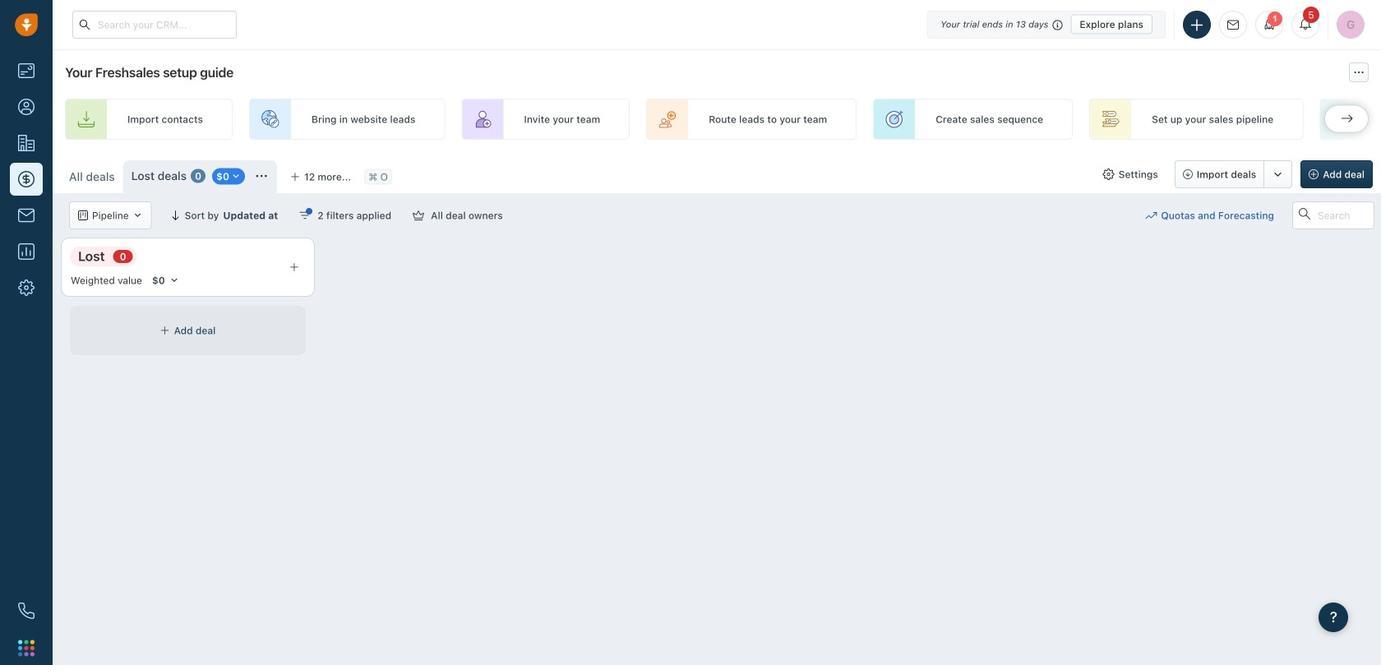 Task type: describe. For each thing, give the bounding box(es) containing it.
Search field
[[1292, 201, 1375, 229]]

phone image
[[18, 603, 35, 619]]

freshworks switcher image
[[18, 640, 35, 656]]

1 horizontal spatial container_wx8msf4aqz5i3rn1 image
[[133, 210, 143, 220]]



Task type: vqa. For each thing, say whether or not it's contained in the screenshot.
the Freshworks Switcher image
yes



Task type: locate. For each thing, give the bounding box(es) containing it.
0 horizontal spatial container_wx8msf4aqz5i3rn1 image
[[78, 210, 88, 220]]

Search your CRM... text field
[[72, 11, 237, 39]]

container_wx8msf4aqz5i3rn1 image
[[299, 210, 311, 221], [78, 210, 88, 220], [133, 210, 143, 220]]

2 horizontal spatial container_wx8msf4aqz5i3rn1 image
[[299, 210, 311, 221]]

send email image
[[1227, 20, 1239, 30]]

phone element
[[10, 594, 43, 627]]

group
[[1175, 160, 1293, 188]]

container_wx8msf4aqz5i3rn1 image
[[1103, 169, 1115, 180], [256, 170, 267, 182], [231, 172, 241, 181], [413, 210, 424, 221], [1146, 210, 1157, 221], [160, 326, 170, 335]]



